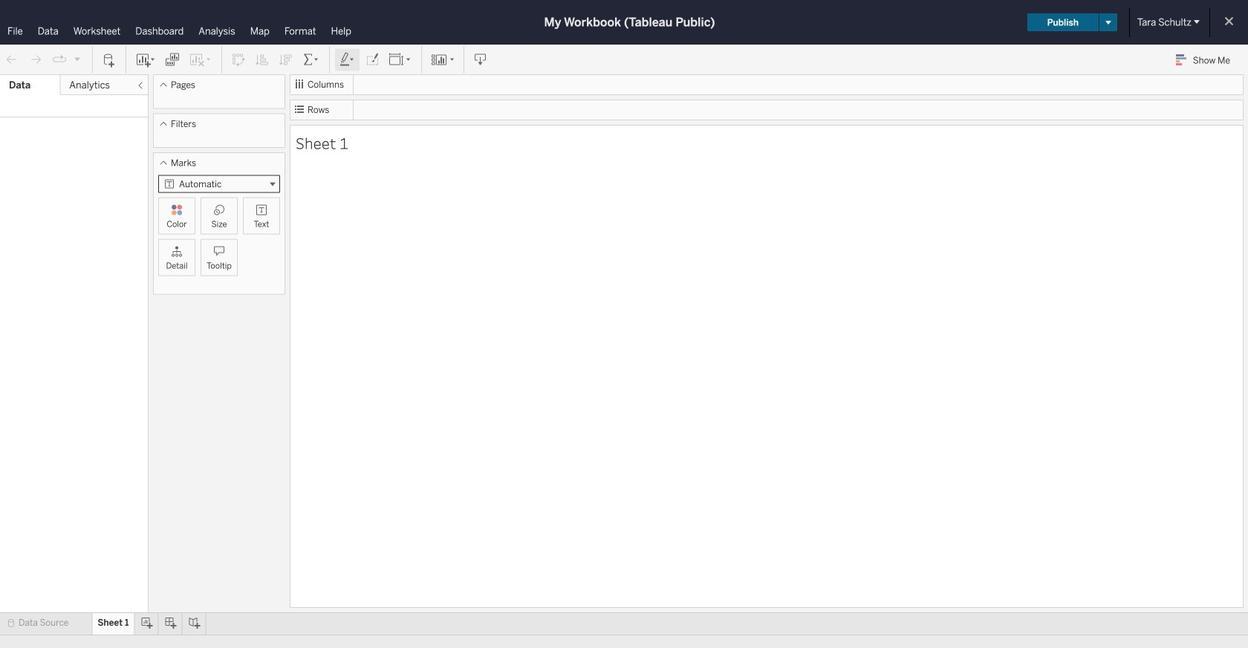 Task type: describe. For each thing, give the bounding box(es) containing it.
undo image
[[4, 52, 19, 67]]

new worksheet image
[[135, 52, 156, 67]]

clear sheet image
[[189, 52, 213, 67]]

sort ascending image
[[255, 52, 270, 67]]

totals image
[[303, 52, 320, 67]]

download image
[[473, 52, 488, 67]]

show/hide cards image
[[431, 52, 455, 67]]

swap rows and columns image
[[231, 52, 246, 67]]



Task type: vqa. For each thing, say whether or not it's contained in the screenshot.
Undo image
yes



Task type: locate. For each thing, give the bounding box(es) containing it.
replay animation image
[[52, 52, 67, 67]]

collapse image
[[136, 81, 145, 90]]

duplicate image
[[165, 52, 180, 67]]

format workbook image
[[365, 52, 380, 67]]

redo image
[[28, 52, 43, 67]]

replay animation image
[[73, 54, 82, 63]]

sort descending image
[[279, 52, 294, 67]]

new data source image
[[102, 52, 117, 67]]

fit image
[[389, 52, 413, 67]]

highlight image
[[339, 52, 356, 67]]



